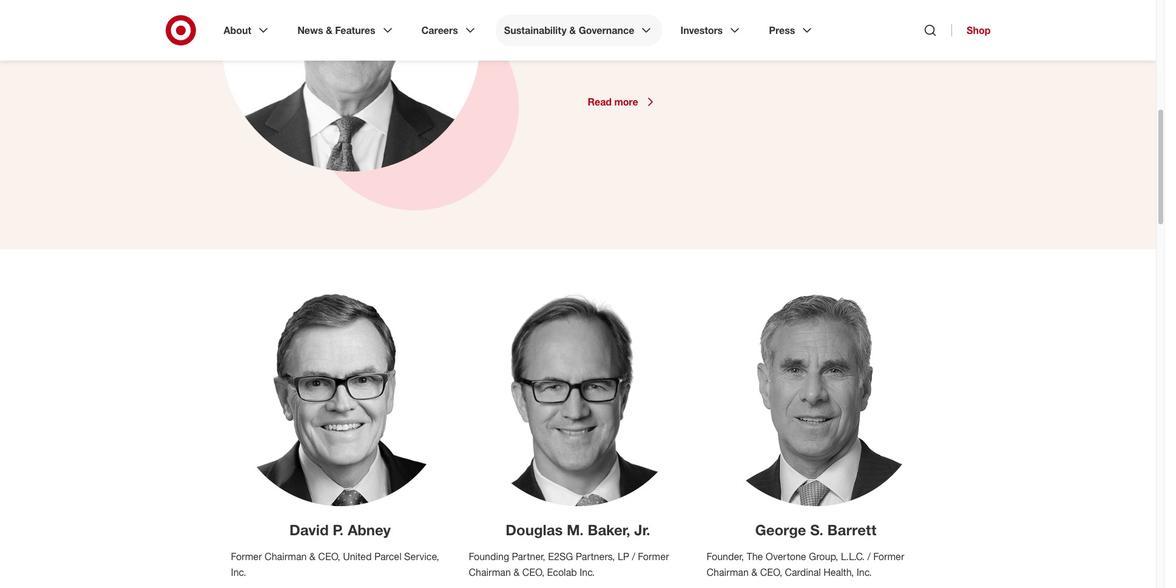 Task type: locate. For each thing, give the bounding box(es) containing it.
chairman down founding
[[469, 567, 511, 579]]

& inside founder, the overtone group, l.l.c. / former chairman & ceo, cardinal health, inc.
[[752, 567, 758, 579]]

ceo, down overtone
[[761, 567, 783, 579]]

founding partner, e2sg partners, lp / former chairman & ceo, ecolab inc.
[[469, 551, 669, 579]]

chair & ceo, target corporation
[[588, 41, 746, 54]]

sustainability
[[504, 24, 567, 36]]

ecolab
[[547, 567, 577, 579]]

former
[[231, 551, 262, 563], [638, 551, 669, 563], [874, 551, 905, 563]]

3 former from the left
[[874, 551, 905, 563]]

& right the news
[[326, 24, 333, 36]]

united
[[343, 551, 372, 563]]

/ inside founding partner, e2sg partners, lp / former chairman & ceo, ecolab inc.
[[632, 551, 636, 563]]

/ right l.l.c.
[[868, 551, 871, 563]]

douglas m. baker, jr. link
[[506, 521, 651, 540]]

1 inc. from the left
[[231, 567, 246, 579]]

1 horizontal spatial /
[[868, 551, 871, 563]]

ceo, inside former chairman & ceo, united parcel service, inc.
[[318, 551, 340, 563]]

2 / from the left
[[868, 551, 871, 563]]

former for douglas m. baker, jr.
[[638, 551, 669, 563]]

sustainability & governance
[[504, 24, 635, 36]]

& left the governance
[[570, 24, 576, 36]]

2 inc. from the left
[[580, 567, 595, 579]]

2 horizontal spatial chairman
[[707, 567, 749, 579]]

/ for barrett
[[868, 551, 871, 563]]

chairman inside former chairman & ceo, united parcel service, inc.
[[265, 551, 307, 563]]

lp
[[618, 551, 630, 563]]

health,
[[824, 567, 854, 579]]

ceo,
[[627, 41, 652, 54], [318, 551, 340, 563], [523, 567, 545, 579], [761, 567, 783, 579]]

ceo, down partner,
[[523, 567, 545, 579]]

press link
[[761, 15, 823, 46]]

photo of george s. barrett image
[[707, 288, 926, 507]]

cardinal
[[785, 567, 821, 579]]

2 former from the left
[[638, 551, 669, 563]]

/ inside founder, the overtone group, l.l.c. / former chairman & ceo, cardinal health, inc.
[[868, 551, 871, 563]]

& down the
[[752, 567, 758, 579]]

founder,
[[707, 551, 744, 563]]

chairman
[[265, 551, 307, 563], [469, 567, 511, 579], [707, 567, 749, 579]]

ceo, left united
[[318, 551, 340, 563]]

2 horizontal spatial inc.
[[857, 567, 872, 579]]

chairman down founder,
[[707, 567, 749, 579]]

photo of david p. abney image
[[231, 288, 450, 507]]

0 horizontal spatial /
[[632, 551, 636, 563]]

news & features
[[298, 24, 376, 36]]

founder, the overtone group, l.l.c. / former chairman & ceo, cardinal health, inc.
[[707, 551, 905, 579]]

george s. barrett
[[756, 521, 877, 540]]

p.
[[333, 521, 344, 540]]

chair
[[588, 41, 614, 54]]

read
[[588, 96, 612, 108]]

inc.
[[231, 567, 246, 579], [580, 567, 595, 579], [857, 567, 872, 579]]

the
[[747, 551, 763, 563]]

/
[[632, 551, 636, 563], [868, 551, 871, 563]]

chairman inside founder, the overtone group, l.l.c. / former chairman & ceo, cardinal health, inc.
[[707, 567, 749, 579]]

2 horizontal spatial former
[[874, 551, 905, 563]]

overtone
[[766, 551, 807, 563]]

founding
[[469, 551, 509, 563]]

brian
[[588, 1, 650, 30]]

& inside founding partner, e2sg partners, lp / former chairman & ceo, ecolab inc.
[[514, 567, 520, 579]]

partners,
[[576, 551, 615, 563]]

& right chair
[[617, 41, 624, 54]]

& inside former chairman & ceo, united parcel service, inc.
[[310, 551, 316, 563]]

more
[[615, 96, 638, 108]]

chairman down david
[[265, 551, 307, 563]]

barrett
[[828, 521, 877, 540]]

david
[[290, 521, 329, 540]]

0 horizontal spatial inc.
[[231, 567, 246, 579]]

/ right 'lp'
[[632, 551, 636, 563]]

read more link
[[588, 95, 926, 109]]

baker,
[[588, 521, 631, 540]]

former inside founder, the overtone group, l.l.c. / former chairman & ceo, cardinal health, inc.
[[874, 551, 905, 563]]

& down david
[[310, 551, 316, 563]]

0 horizontal spatial former
[[231, 551, 262, 563]]

1 horizontal spatial former
[[638, 551, 669, 563]]

0 horizontal spatial chairman
[[265, 551, 307, 563]]

chairman inside founding partner, e2sg partners, lp / former chairman & ceo, ecolab inc.
[[469, 567, 511, 579]]

investors link
[[672, 15, 751, 46]]

& down partner,
[[514, 567, 520, 579]]

photo of douglas m. baker, jr. image
[[469, 288, 688, 507]]

read more
[[588, 96, 638, 108]]

&
[[326, 24, 333, 36], [570, 24, 576, 36], [617, 41, 624, 54], [310, 551, 316, 563], [514, 567, 520, 579], [752, 567, 758, 579]]

ceo, left target
[[627, 41, 652, 54]]

1 horizontal spatial inc.
[[580, 567, 595, 579]]

1 former from the left
[[231, 551, 262, 563]]

former for george s. barrett
[[874, 551, 905, 563]]

former inside founding partner, e2sg partners, lp / former chairman & ceo, ecolab inc.
[[638, 551, 669, 563]]

careers link
[[413, 15, 486, 46]]

brian c. cornell
[[588, 1, 770, 30]]

partner,
[[512, 551, 546, 563]]

3 inc. from the left
[[857, 567, 872, 579]]

1 horizontal spatial chairman
[[469, 567, 511, 579]]

cornell
[[687, 1, 770, 30]]

ceo, inside founding partner, e2sg partners, lp / former chairman & ceo, ecolab inc.
[[523, 567, 545, 579]]

1 / from the left
[[632, 551, 636, 563]]



Task type: describe. For each thing, give the bounding box(es) containing it.
george
[[756, 521, 807, 540]]

douglas m. baker, jr.
[[506, 521, 651, 540]]

chairman for george
[[707, 567, 749, 579]]

governance
[[579, 24, 635, 36]]

news
[[298, 24, 323, 36]]

douglas
[[506, 521, 563, 540]]

brian c. cornell link
[[588, 1, 770, 30]]

parcel
[[375, 551, 402, 563]]

former chairman & ceo, united parcel service, inc.
[[231, 551, 439, 579]]

/ for baker,
[[632, 551, 636, 563]]

e2sg
[[548, 551, 573, 563]]

press
[[769, 24, 796, 36]]

david p. abney
[[290, 521, 391, 540]]

david p. abney link
[[290, 521, 391, 540]]

shop
[[967, 24, 991, 36]]

m.
[[567, 521, 584, 540]]

about
[[224, 24, 251, 36]]

abney
[[348, 521, 391, 540]]

inc. inside former chairman & ceo, united parcel service, inc.
[[231, 567, 246, 579]]

features
[[335, 24, 376, 36]]

george s. barrett link
[[756, 521, 877, 540]]

l.l.c.
[[841, 551, 865, 563]]

c.
[[656, 1, 680, 30]]

news & features link
[[289, 15, 403, 46]]

former inside former chairman & ceo, united parcel service, inc.
[[231, 551, 262, 563]]

s.
[[811, 521, 824, 540]]

shop link
[[952, 24, 991, 36]]

ceo, inside founder, the overtone group, l.l.c. / former chairman & ceo, cardinal health, inc.
[[761, 567, 783, 579]]

inc. inside founder, the overtone group, l.l.c. / former chairman & ceo, cardinal health, inc.
[[857, 567, 872, 579]]

inc. inside founding partner, e2sg partners, lp / former chairman & ceo, ecolab inc.
[[580, 567, 595, 579]]

careers
[[422, 24, 458, 36]]

corporation
[[688, 41, 746, 54]]

jr.
[[635, 521, 651, 540]]

target
[[655, 41, 685, 54]]

service,
[[404, 551, 439, 563]]

investors
[[681, 24, 723, 36]]

about link
[[215, 15, 279, 46]]

photo of brian c. cornell image
[[221, 0, 480, 172]]

chairman for douglas
[[469, 567, 511, 579]]

group,
[[809, 551, 839, 563]]

sustainability & governance link
[[496, 15, 663, 46]]



Task type: vqa. For each thing, say whether or not it's contained in the screenshot.
"Designer"
no



